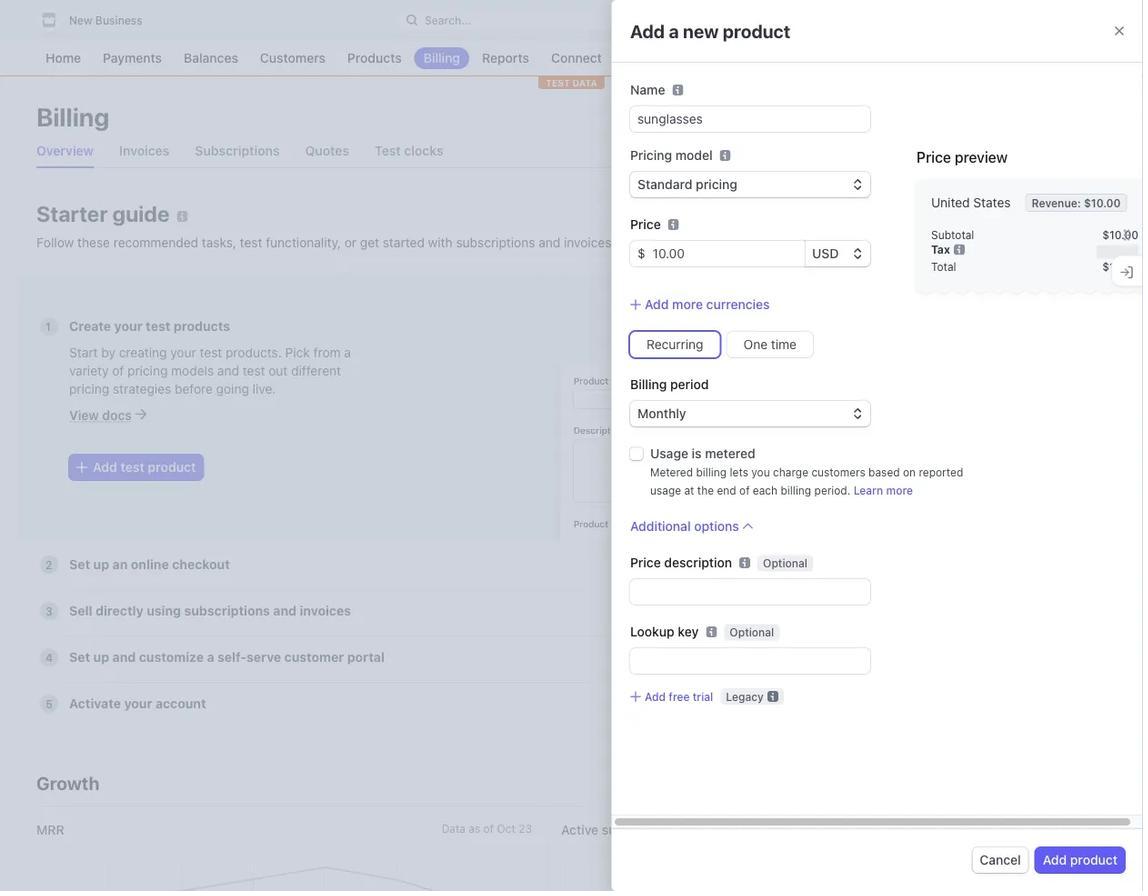 Task type: describe. For each thing, give the bounding box(es) containing it.
optional for lookup key
[[730, 627, 775, 639]]

as for active subscribers
[[994, 823, 1006, 835]]

charge
[[774, 467, 809, 479]]

starter
[[36, 201, 108, 227]]

model
[[676, 148, 713, 163]]

products
[[174, 319, 230, 334]]

test
[[546, 77, 570, 88]]

billing for billing period
[[631, 377, 667, 392]]

23 for active subscribers
[[1044, 823, 1058, 835]]

get
[[360, 235, 380, 250]]

info element
[[720, 150, 731, 161]]

info image
[[720, 150, 731, 161]]

growth
[[36, 773, 99, 794]]

on
[[904, 467, 917, 479]]

add a new product
[[631, 20, 791, 41]]

name
[[631, 82, 666, 97]]

cancel button
[[973, 848, 1029, 874]]

is
[[692, 447, 702, 462]]

add for add a new product
[[631, 20, 665, 41]]

period.
[[815, 485, 851, 497]]

pricing
[[631, 148, 673, 163]]

or
[[345, 235, 357, 250]]

of inside metered billing lets you charge customers based on reported usage at the end of each billing period.
[[740, 485, 750, 497]]

your inside start by creating your test products. pick from a variety of pricing models and test out different pricing strategies before going live.
[[170, 345, 196, 360]]

models
[[171, 363, 214, 378]]

price for price preview
[[917, 149, 952, 166]]

create
[[69, 319, 111, 334]]

add for add free trial
[[645, 691, 666, 704]]

mrr
[[36, 823, 64, 838]]

the
[[698, 485, 714, 497]]

lets
[[730, 467, 749, 479]]

recommended
[[114, 235, 198, 250]]

options
[[695, 519, 740, 534]]

additional
[[631, 519, 691, 534]]

create your test products
[[69, 319, 230, 334]]

add product button
[[1036, 848, 1126, 874]]

of inside start by creating your test products. pick from a variety of pricing models and test out different pricing strategies before going live.
[[112, 363, 124, 378]]

docs
[[102, 408, 132, 423]]

lookup
[[631, 625, 675, 640]]

view docs
[[69, 408, 132, 423]]

data
[[573, 77, 598, 88]]

test inside the add test product link
[[121, 460, 145, 475]]

one
[[744, 337, 768, 352]]

currencies
[[707, 297, 770, 312]]

start by creating your test products. pick from a variety of pricing models and test out different pricing strategies before going live.
[[69, 345, 351, 396]]

united
[[932, 195, 971, 210]]

as for mrr
[[469, 823, 481, 835]]

description
[[665, 556, 733, 571]]

with
[[428, 235, 453, 250]]

creating
[[119, 345, 167, 360]]

from
[[314, 345, 341, 360]]

started
[[383, 235, 425, 250]]

add for add test product
[[93, 460, 117, 475]]

add more currencies
[[645, 297, 770, 312]]

data as of oct 23 for mrr
[[442, 823, 532, 835]]

products.
[[226, 345, 282, 360]]

0 vertical spatial product
[[723, 20, 791, 41]]

pricing model
[[631, 148, 713, 163]]

data for active subscribers
[[967, 823, 991, 835]]

1 vertical spatial billing
[[781, 485, 812, 497]]

end
[[718, 485, 737, 497]]

tasks,
[[202, 235, 237, 250]]

by
[[101, 345, 116, 360]]

functionality,
[[266, 235, 341, 250]]

subtotal
[[932, 228, 975, 241]]

product inside the add test product link
[[148, 460, 196, 475]]

$ button
[[631, 241, 646, 267]]

customers
[[812, 467, 866, 479]]

23 for mrr
[[519, 823, 532, 835]]

before
[[175, 381, 213, 396]]

customize guide link
[[619, 235, 735, 250]]

info image
[[955, 244, 965, 255]]

follow these recommended tasks, test functionality, or get started with subscriptions and invoices. customize guide
[[36, 235, 722, 250]]

product inside add product button
[[1071, 853, 1118, 868]]

add free trial
[[645, 691, 714, 704]]

new
[[684, 20, 719, 41]]

0 vertical spatial and
[[539, 235, 561, 250]]

usage
[[651, 485, 682, 497]]

legacy
[[727, 691, 764, 704]]

additional options
[[631, 519, 740, 534]]

test right the tasks,
[[240, 235, 262, 250]]

cancel
[[980, 853, 1022, 868]]

test data
[[546, 77, 598, 88]]

test up models on the left of page
[[200, 345, 222, 360]]

test up creating
[[146, 319, 170, 334]]

Premium Plan, sunglasses, etc. text field
[[631, 106, 871, 132]]

0 vertical spatial your
[[114, 319, 143, 334]]

out
[[269, 363, 288, 378]]

revenue: $10.00
[[1033, 197, 1122, 209]]

usage is metered
[[651, 447, 756, 462]]

price description
[[631, 556, 733, 571]]



Task type: vqa. For each thing, say whether or not it's contained in the screenshot.
portal
no



Task type: locate. For each thing, give the bounding box(es) containing it.
0 horizontal spatial billing
[[36, 101, 110, 132]]

2 as from the left
[[994, 823, 1006, 835]]

based
[[869, 467, 901, 479]]

subscriptions
[[456, 235, 536, 250]]

price for price
[[631, 217, 661, 232]]

and inside start by creating your test products. pick from a variety of pricing models and test out different pricing strategies before going live.
[[217, 363, 239, 378]]

oct left active
[[497, 823, 516, 835]]

billing
[[36, 101, 110, 132], [631, 377, 667, 392]]

optional down each at the bottom right of page
[[764, 558, 808, 570]]

pick
[[285, 345, 310, 360]]

usd button
[[805, 241, 871, 267]]

1 vertical spatial product
[[148, 460, 196, 475]]

you
[[752, 467, 771, 479]]

0 horizontal spatial your
[[114, 319, 143, 334]]

1 data as of oct 23 from the left
[[442, 823, 532, 835]]

0 vertical spatial more
[[673, 297, 704, 312]]

0 vertical spatial a
[[669, 20, 680, 41]]

oct
[[497, 823, 516, 835], [1022, 823, 1041, 835]]

a right from
[[344, 345, 351, 360]]

1 horizontal spatial billing
[[781, 485, 812, 497]]

2 data as of oct 23 from the left
[[967, 823, 1058, 835]]

1 horizontal spatial more
[[887, 485, 914, 497]]

usage
[[651, 447, 689, 462]]

1 horizontal spatial guide
[[688, 235, 722, 250]]

add for add product
[[1044, 853, 1068, 868]]

0 vertical spatial $10.00
[[1085, 197, 1122, 209]]

lookup key
[[631, 625, 699, 640]]

customize
[[619, 235, 684, 250]]

2 data from the left
[[967, 823, 991, 835]]

0 vertical spatial optional
[[764, 558, 808, 570]]

0 horizontal spatial data as of oct 23
[[442, 823, 532, 835]]

0 horizontal spatial as
[[469, 823, 481, 835]]

recurring
[[647, 337, 704, 352]]

2 vertical spatial product
[[1071, 853, 1118, 868]]

0.00 text field
[[646, 241, 805, 267]]

add down 'view docs' link
[[93, 460, 117, 475]]

1 horizontal spatial data
[[967, 823, 991, 835]]

add for add more currencies
[[645, 297, 669, 312]]

add product
[[1044, 853, 1118, 868]]

active subscribers
[[562, 823, 673, 838]]

free
[[669, 691, 690, 704]]

1 vertical spatial pricing
[[69, 381, 109, 396]]

add up recurring at the top of page
[[645, 297, 669, 312]]

more inside button
[[673, 297, 704, 312]]

price up customize
[[631, 217, 661, 232]]

0 horizontal spatial pricing
[[69, 381, 109, 396]]

test
[[240, 235, 262, 250], [146, 319, 170, 334], [200, 345, 222, 360], [243, 363, 265, 378], [121, 460, 145, 475]]

more for learn
[[887, 485, 914, 497]]

follow
[[36, 235, 74, 250]]

add left new
[[631, 20, 665, 41]]

add test product link
[[69, 455, 203, 480]]

1 horizontal spatial billing
[[631, 377, 667, 392]]

usd
[[813, 246, 839, 261]]

data for mrr
[[442, 823, 466, 835]]

billing up "the"
[[697, 467, 727, 479]]

1 horizontal spatial a
[[669, 20, 680, 41]]

None text field
[[631, 580, 871, 605], [631, 649, 871, 674], [631, 580, 871, 605], [631, 649, 871, 674]]

live.
[[253, 381, 276, 396]]

and up going
[[217, 363, 239, 378]]

1 vertical spatial your
[[170, 345, 196, 360]]

1 vertical spatial price
[[631, 217, 661, 232]]

as
[[469, 823, 481, 835], [994, 823, 1006, 835]]

a
[[669, 20, 680, 41], [344, 345, 351, 360]]

0 vertical spatial pricing
[[127, 363, 168, 378]]

optional
[[764, 558, 808, 570], [730, 627, 775, 639]]

0 horizontal spatial oct
[[497, 823, 516, 835]]

metered
[[706, 447, 756, 462]]

preview
[[955, 149, 1009, 166]]

add free trial button
[[631, 690, 714, 705]]

1 as from the left
[[469, 823, 481, 835]]

2 vertical spatial $10.00
[[1103, 261, 1139, 273]]

0 horizontal spatial a
[[344, 345, 351, 360]]

active
[[562, 823, 599, 838]]

your
[[114, 319, 143, 334], [170, 345, 196, 360]]

1 vertical spatial guide
[[688, 235, 722, 250]]

optional right key
[[730, 627, 775, 639]]

23 up the add product
[[1044, 823, 1058, 835]]

1 horizontal spatial pricing
[[127, 363, 168, 378]]

oct for mrr
[[497, 823, 516, 835]]

$10.00 for subtotal
[[1103, 228, 1139, 241]]

1
[[46, 321, 51, 334]]

price
[[917, 149, 952, 166], [631, 217, 661, 232], [631, 556, 661, 571]]

oct for active subscribers
[[1022, 823, 1041, 835]]

1 vertical spatial billing
[[631, 377, 667, 392]]

pricing
[[127, 363, 168, 378], [69, 381, 109, 396]]

states
[[974, 195, 1012, 210]]

your up creating
[[114, 319, 143, 334]]

optional for price description
[[764, 558, 808, 570]]

add test product
[[93, 460, 196, 475]]

0 vertical spatial billing
[[36, 101, 110, 132]]

oct up cancel button
[[1022, 823, 1041, 835]]

add more currencies button
[[631, 296, 770, 314]]

more up recurring at the top of page
[[673, 297, 704, 312]]

0 horizontal spatial and
[[217, 363, 239, 378]]

metered
[[651, 467, 694, 479]]

product
[[723, 20, 791, 41], [148, 460, 196, 475], [1071, 853, 1118, 868]]

1 vertical spatial and
[[217, 363, 239, 378]]

data as of oct 23
[[442, 823, 532, 835], [967, 823, 1058, 835]]

each
[[753, 485, 778, 497]]

add left free
[[645, 691, 666, 704]]

variety
[[69, 363, 109, 378]]

time
[[772, 337, 797, 352]]

1 23 from the left
[[519, 823, 532, 835]]

$
[[638, 246, 646, 261]]

1 horizontal spatial as
[[994, 823, 1006, 835]]

pricing down variety
[[69, 381, 109, 396]]

1 vertical spatial $10.00
[[1103, 228, 1139, 241]]

1 horizontal spatial your
[[170, 345, 196, 360]]

0 horizontal spatial product
[[148, 460, 196, 475]]

0 horizontal spatial data
[[442, 823, 466, 835]]

0 horizontal spatial more
[[673, 297, 704, 312]]

$10.00 for total
[[1103, 261, 1139, 273]]

guide right customize
[[688, 235, 722, 250]]

0 horizontal spatial 23
[[519, 823, 532, 835]]

reported
[[920, 467, 964, 479]]

guide
[[112, 201, 170, 227], [688, 235, 722, 250]]

$10.00
[[1085, 197, 1122, 209], [1103, 228, 1139, 241], [1103, 261, 1139, 273]]

start
[[69, 345, 98, 360]]

a inside start by creating your test products. pick from a variety of pricing models and test out different pricing strategies before going live.
[[344, 345, 351, 360]]

1 horizontal spatial oct
[[1022, 823, 1041, 835]]

more for add
[[673, 297, 704, 312]]

data as of oct 23 for active subscribers
[[967, 823, 1058, 835]]

period
[[671, 377, 709, 392]]

guide up recommended on the left of page
[[112, 201, 170, 227]]

more down on
[[887, 485, 914, 497]]

trial
[[693, 691, 714, 704]]

1 vertical spatial optional
[[730, 627, 775, 639]]

these
[[77, 235, 110, 250]]

0 horizontal spatial billing
[[697, 467, 727, 479]]

billing down charge
[[781, 485, 812, 497]]

a left new
[[669, 20, 680, 41]]

2 23 from the left
[[1044, 823, 1058, 835]]

key
[[678, 625, 699, 640]]

revenue:
[[1033, 197, 1082, 209]]

1 oct from the left
[[497, 823, 516, 835]]

strategies
[[113, 381, 171, 396]]

learn
[[854, 485, 884, 497]]

23 left active
[[519, 823, 532, 835]]

billing for billing
[[36, 101, 110, 132]]

2 vertical spatial price
[[631, 556, 661, 571]]

learn more
[[854, 485, 914, 497]]

0 vertical spatial guide
[[112, 201, 170, 227]]

learn more link
[[854, 484, 914, 498]]

and
[[539, 235, 561, 250], [217, 363, 239, 378]]

price for price description
[[631, 556, 661, 571]]

test down the products.
[[243, 363, 265, 378]]

united states
[[932, 195, 1012, 210]]

price down additional
[[631, 556, 661, 571]]

billing period
[[631, 377, 709, 392]]

1 horizontal spatial data as of oct 23
[[967, 823, 1058, 835]]

1 horizontal spatial product
[[723, 20, 791, 41]]

1 horizontal spatial and
[[539, 235, 561, 250]]

pricing down creating
[[127, 363, 168, 378]]

going
[[216, 381, 249, 396]]

additional options button
[[631, 518, 754, 536]]

metered billing lets you charge customers based on reported usage at the end of each billing period.
[[651, 467, 964, 497]]

view docs link
[[69, 408, 146, 423]]

0 vertical spatial billing
[[697, 467, 727, 479]]

add inside button
[[645, 297, 669, 312]]

your up models on the left of page
[[170, 345, 196, 360]]

23
[[519, 823, 532, 835], [1044, 823, 1058, 835]]

0 horizontal spatial guide
[[112, 201, 170, 227]]

1 vertical spatial more
[[887, 485, 914, 497]]

test down docs
[[121, 460, 145, 475]]

0 vertical spatial price
[[917, 149, 952, 166]]

more
[[673, 297, 704, 312], [887, 485, 914, 497]]

1 data from the left
[[442, 823, 466, 835]]

total
[[932, 261, 957, 273]]

add right cancel
[[1044, 853, 1068, 868]]

of
[[112, 363, 124, 378], [740, 485, 750, 497], [484, 823, 494, 835], [1009, 823, 1019, 835]]

billing
[[697, 467, 727, 479], [781, 485, 812, 497]]

price left preview
[[917, 149, 952, 166]]

view
[[69, 408, 99, 423]]

add
[[631, 20, 665, 41], [645, 297, 669, 312], [93, 460, 117, 475], [645, 691, 666, 704], [1044, 853, 1068, 868]]

2 oct from the left
[[1022, 823, 1041, 835]]

and left invoices.
[[539, 235, 561, 250]]

2 horizontal spatial product
[[1071, 853, 1118, 868]]

1 vertical spatial a
[[344, 345, 351, 360]]

1 horizontal spatial 23
[[1044, 823, 1058, 835]]

price preview
[[917, 149, 1009, 166]]



